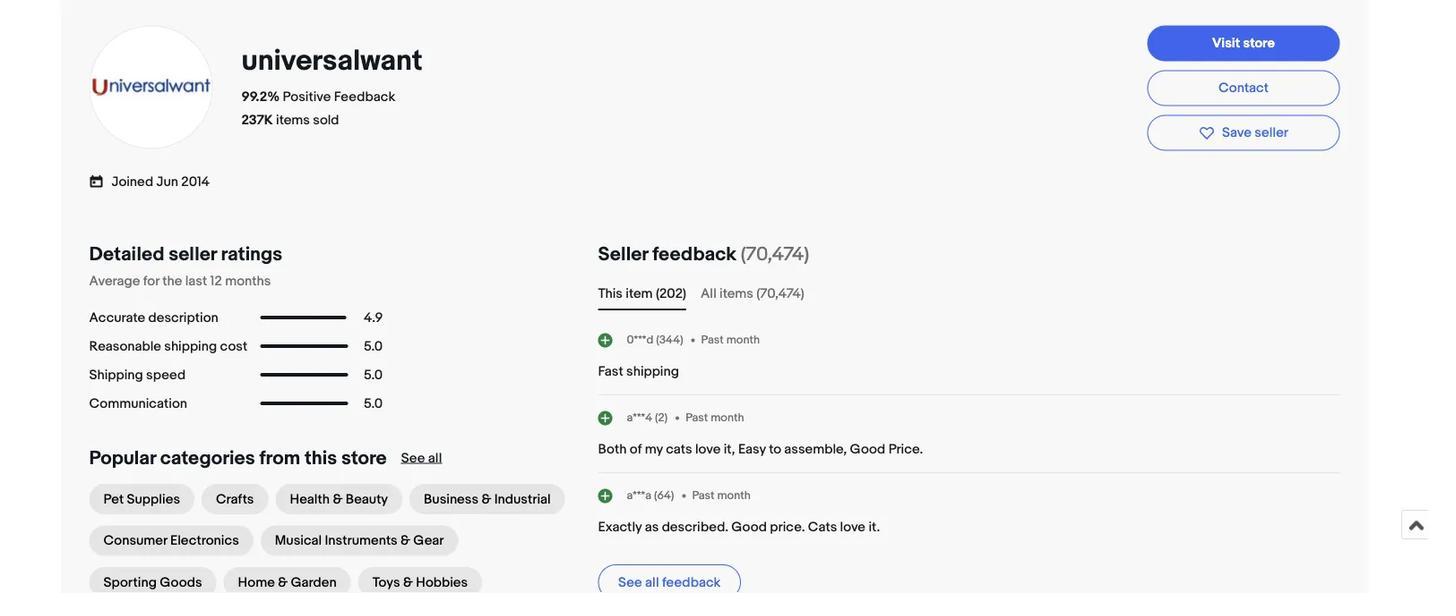 Task type: locate. For each thing, give the bounding box(es) containing it.
1 vertical spatial 5.0
[[364, 367, 383, 383]]

(70,474) right all
[[756, 286, 804, 302]]

month
[[726, 334, 760, 347], [711, 411, 744, 425], [717, 489, 751, 503]]

month up it,
[[711, 411, 744, 425]]

1 vertical spatial month
[[711, 411, 744, 425]]

0 vertical spatial past
[[701, 334, 724, 347]]

all up business
[[428, 451, 442, 467]]

1 vertical spatial past
[[686, 411, 708, 425]]

1 vertical spatial all
[[645, 575, 659, 591]]

5.0 for speed
[[364, 367, 383, 383]]

0 vertical spatial see
[[401, 451, 425, 467]]

past month up the exactly as described.  good price. cats love it.
[[692, 489, 751, 503]]

all items (70,474)
[[701, 286, 804, 302]]

0 vertical spatial shipping
[[164, 339, 217, 355]]

& inside business & industrial link
[[481, 492, 491, 508]]

toys & hobbies link
[[358, 568, 482, 594]]

0 vertical spatial store
[[1243, 35, 1275, 51]]

1 horizontal spatial seller
[[1255, 125, 1288, 141]]

for
[[143, 273, 159, 289]]

1 vertical spatial items
[[720, 286, 753, 302]]

0 vertical spatial items
[[276, 112, 310, 129]]

reasonable
[[89, 339, 161, 355]]

(2)
[[655, 411, 668, 425]]

0 horizontal spatial good
[[731, 520, 767, 536]]

from
[[259, 447, 300, 470]]

& left gear
[[401, 534, 410, 550]]

average
[[89, 273, 140, 289]]

seller up last
[[169, 243, 217, 266]]

positive
[[283, 89, 331, 105]]

health & beauty
[[290, 492, 388, 508]]

1 vertical spatial good
[[731, 520, 767, 536]]

0 vertical spatial seller
[[1255, 125, 1288, 141]]

pet supplies
[[103, 492, 180, 508]]

sporting
[[103, 575, 157, 591]]

store up "beauty"
[[341, 447, 387, 470]]

musical
[[275, 534, 322, 550]]

0 vertical spatial feedback
[[652, 243, 737, 266]]

1 horizontal spatial items
[[720, 286, 753, 302]]

accurate
[[89, 310, 145, 326]]

love left it,
[[695, 442, 721, 458]]

1 horizontal spatial shipping
[[626, 364, 679, 380]]

joined jun 2014
[[112, 174, 210, 190]]

this
[[305, 447, 337, 470]]

store
[[1243, 35, 1275, 51], [341, 447, 387, 470]]

consumer electronics link
[[89, 526, 253, 557]]

described.
[[662, 520, 728, 536]]

5.0
[[364, 339, 383, 355], [364, 367, 383, 383], [364, 396, 383, 412]]

past month down all
[[701, 334, 760, 347]]

average for the last 12 months
[[89, 273, 271, 289]]

0 vertical spatial good
[[850, 442, 885, 458]]

& for toys & hobbies
[[403, 575, 413, 591]]

assemble,
[[784, 442, 847, 458]]

0 vertical spatial (70,474)
[[741, 243, 809, 266]]

past up described. on the bottom of the page
[[692, 489, 715, 503]]

seller
[[598, 243, 648, 266]]

of
[[630, 442, 642, 458]]

love
[[695, 442, 721, 458], [840, 520, 865, 536]]

2 vertical spatial past
[[692, 489, 715, 503]]

shipping down 0***d (344)
[[626, 364, 679, 380]]

0 vertical spatial past month
[[701, 334, 760, 347]]

description
[[148, 310, 218, 326]]

& right health
[[333, 492, 343, 508]]

4.9
[[364, 310, 383, 326]]

visit
[[1212, 35, 1240, 51]]

items down the positive
[[276, 112, 310, 129]]

99.2%
[[241, 89, 280, 105]]

feedback down described. on the bottom of the page
[[662, 575, 721, 591]]

1 vertical spatial (70,474)
[[756, 286, 804, 302]]

1 vertical spatial seller
[[169, 243, 217, 266]]

all for see all feedback
[[645, 575, 659, 591]]

0 vertical spatial 5.0
[[364, 339, 383, 355]]

all inside see all feedback link
[[645, 575, 659, 591]]

price.
[[888, 442, 923, 458]]

see for see all
[[401, 451, 425, 467]]

seller inside button
[[1255, 125, 1288, 141]]

see all feedback link
[[598, 565, 741, 594]]

0 horizontal spatial all
[[428, 451, 442, 467]]

joined
[[112, 174, 153, 190]]

2014
[[181, 174, 210, 190]]

0 horizontal spatial store
[[341, 447, 387, 470]]

both of my cats love it, easy to assemble, good price.
[[598, 442, 923, 458]]

see down exactly
[[618, 575, 642, 591]]

& inside health & beauty link
[[333, 492, 343, 508]]

feedback up all
[[652, 243, 737, 266]]

month up the exactly as described.  good price. cats love it.
[[717, 489, 751, 503]]

universalwant
[[241, 43, 422, 78]]

see up business
[[401, 451, 425, 467]]

0 vertical spatial month
[[726, 334, 760, 347]]

good
[[850, 442, 885, 458], [731, 520, 767, 536]]

& inside home & garden link
[[278, 575, 288, 591]]

1 5.0 from the top
[[364, 339, 383, 355]]

past for shipping
[[701, 334, 724, 347]]

store right visit on the top right of page
[[1243, 35, 1275, 51]]

beauty
[[346, 492, 388, 508]]

2 vertical spatial month
[[717, 489, 751, 503]]

reasonable shipping cost
[[89, 339, 247, 355]]

see all link
[[401, 451, 442, 467]]

shipping down description
[[164, 339, 217, 355]]

detailed seller ratings
[[89, 243, 282, 266]]

0 horizontal spatial love
[[695, 442, 721, 458]]

past month
[[701, 334, 760, 347], [686, 411, 744, 425], [692, 489, 751, 503]]

0 horizontal spatial seller
[[169, 243, 217, 266]]

cats
[[666, 442, 692, 458]]

fast shipping
[[598, 364, 679, 380]]

visit store
[[1212, 35, 1275, 51]]

& right business
[[481, 492, 491, 508]]

past right (2) on the bottom left of page
[[686, 411, 708, 425]]

shipping
[[164, 339, 217, 355], [626, 364, 679, 380]]

1 vertical spatial past month
[[686, 411, 744, 425]]

& right the home
[[278, 575, 288, 591]]

1 horizontal spatial all
[[645, 575, 659, 591]]

0 horizontal spatial shipping
[[164, 339, 217, 355]]

& right toys at left
[[403, 575, 413, 591]]

instruments
[[325, 534, 398, 550]]

0 horizontal spatial items
[[276, 112, 310, 129]]

2 vertical spatial past month
[[692, 489, 751, 503]]

items inside tab list
[[720, 286, 753, 302]]

0 vertical spatial all
[[428, 451, 442, 467]]

popular
[[89, 447, 156, 470]]

1 horizontal spatial love
[[840, 520, 865, 536]]

1 vertical spatial see
[[618, 575, 642, 591]]

past right (344)
[[701, 334, 724, 347]]

both
[[598, 442, 627, 458]]

seller
[[1255, 125, 1288, 141], [169, 243, 217, 266]]

1 horizontal spatial see
[[618, 575, 642, 591]]

0 horizontal spatial see
[[401, 451, 425, 467]]

tab list containing this item (202)
[[598, 284, 1340, 304]]

items right all
[[720, 286, 753, 302]]

communication
[[89, 396, 187, 412]]

(70,474)
[[741, 243, 809, 266], [756, 286, 804, 302]]

this item (202)
[[598, 286, 686, 302]]

all down the 'as'
[[645, 575, 659, 591]]

see
[[401, 451, 425, 467], [618, 575, 642, 591]]

2 5.0 from the top
[[364, 367, 383, 383]]

sporting goods
[[103, 575, 202, 591]]

as
[[645, 520, 659, 536]]

musical instruments & gear
[[275, 534, 444, 550]]

seller for detailed
[[169, 243, 217, 266]]

& inside toys & hobbies link
[[403, 575, 413, 591]]

save
[[1222, 125, 1252, 141]]

tab list
[[598, 284, 1340, 304]]

garden
[[291, 575, 337, 591]]

love left it.
[[840, 520, 865, 536]]

& for home & garden
[[278, 575, 288, 591]]

contact link
[[1147, 70, 1340, 106]]

shipping for fast
[[626, 364, 679, 380]]

goods
[[160, 575, 202, 591]]

home
[[238, 575, 275, 591]]

0***d
[[627, 334, 653, 347]]

feedback
[[334, 89, 395, 105]]

& inside musical instruments & gear link
[[401, 534, 410, 550]]

past month up it,
[[686, 411, 744, 425]]

universalwant link
[[241, 43, 429, 78]]

business & industrial
[[424, 492, 551, 508]]

2 vertical spatial 5.0
[[364, 396, 383, 412]]

1 vertical spatial store
[[341, 447, 387, 470]]

my
[[645, 442, 663, 458]]

month down all items (70,474)
[[726, 334, 760, 347]]

seller right save
[[1255, 125, 1288, 141]]

(70,474) up all items (70,474)
[[741, 243, 809, 266]]

1 vertical spatial shipping
[[626, 364, 679, 380]]

(64)
[[654, 489, 674, 503]]



Task type: describe. For each thing, give the bounding box(es) containing it.
1 vertical spatial feedback
[[662, 575, 721, 591]]

it.
[[868, 520, 880, 536]]

detailed
[[89, 243, 164, 266]]

speed
[[146, 367, 186, 383]]

a***4
[[627, 411, 652, 425]]

month for as
[[717, 489, 751, 503]]

home & garden link
[[224, 568, 351, 594]]

& for health & beauty
[[333, 492, 343, 508]]

easy
[[738, 442, 766, 458]]

home & garden
[[238, 575, 337, 591]]

a***a (64)
[[627, 489, 674, 503]]

this
[[598, 286, 623, 302]]

0***d (344)
[[627, 334, 683, 347]]

consumer
[[103, 534, 167, 550]]

pet supplies link
[[89, 485, 194, 515]]

month for of
[[711, 411, 744, 425]]

crafts
[[216, 492, 254, 508]]

5.0 for shipping
[[364, 339, 383, 355]]

crafts link
[[202, 485, 268, 515]]

ratings
[[221, 243, 282, 266]]

supplies
[[127, 492, 180, 508]]

contact
[[1219, 80, 1269, 96]]

(344)
[[656, 334, 683, 347]]

past month for shipping
[[701, 334, 760, 347]]

99.2% positive feedback 237k items sold
[[241, 89, 395, 129]]

hobbies
[[416, 575, 468, 591]]

consumer electronics
[[103, 534, 239, 550]]

items inside 99.2% positive feedback 237k items sold
[[276, 112, 310, 129]]

past for of
[[686, 411, 708, 425]]

(70,474) for all items (70,474)
[[756, 286, 804, 302]]

fast
[[598, 364, 623, 380]]

past month for as
[[692, 489, 751, 503]]

to
[[769, 442, 781, 458]]

1 horizontal spatial good
[[850, 442, 885, 458]]

business
[[424, 492, 478, 508]]

shipping speed
[[89, 367, 186, 383]]

it,
[[724, 442, 735, 458]]

cats
[[808, 520, 837, 536]]

industrial
[[494, 492, 551, 508]]

shipping
[[89, 367, 143, 383]]

month for shipping
[[726, 334, 760, 347]]

text__icon wrapper image
[[89, 173, 112, 189]]

see for see all feedback
[[618, 575, 642, 591]]

3 5.0 from the top
[[364, 396, 383, 412]]

months
[[225, 273, 271, 289]]

accurate description
[[89, 310, 218, 326]]

shipping for reasonable
[[164, 339, 217, 355]]

last
[[185, 273, 207, 289]]

item
[[626, 286, 653, 302]]

all
[[701, 286, 717, 302]]

see all feedback
[[618, 575, 721, 591]]

12
[[210, 273, 222, 289]]

toys & hobbies
[[372, 575, 468, 591]]

237k
[[241, 112, 273, 129]]

electronics
[[170, 534, 239, 550]]

a***a
[[627, 489, 651, 503]]

save seller button
[[1147, 115, 1340, 151]]

the
[[162, 273, 182, 289]]

exactly
[[598, 520, 642, 536]]

a***4 (2)
[[627, 411, 668, 425]]

categories
[[160, 447, 255, 470]]

(70,474) for seller feedback (70,474)
[[741, 243, 809, 266]]

see all
[[401, 451, 442, 467]]

health
[[290, 492, 330, 508]]

(202)
[[656, 286, 686, 302]]

0 vertical spatial love
[[695, 442, 721, 458]]

all for see all
[[428, 451, 442, 467]]

toys
[[372, 575, 400, 591]]

past month for of
[[686, 411, 744, 425]]

price.
[[770, 520, 805, 536]]

1 vertical spatial love
[[840, 520, 865, 536]]

health & beauty link
[[275, 485, 402, 515]]

jun
[[156, 174, 178, 190]]

musical instruments & gear link
[[260, 526, 458, 557]]

1 horizontal spatial store
[[1243, 35, 1275, 51]]

gear
[[413, 534, 444, 550]]

seller for save
[[1255, 125, 1288, 141]]

universalwant image
[[88, 25, 214, 150]]

cost
[[220, 339, 247, 355]]

save seller
[[1222, 125, 1288, 141]]

business & industrial link
[[410, 485, 565, 515]]

past for as
[[692, 489, 715, 503]]

& for business & industrial
[[481, 492, 491, 508]]



Task type: vqa. For each thing, say whether or not it's contained in the screenshot.
Venezuela
no



